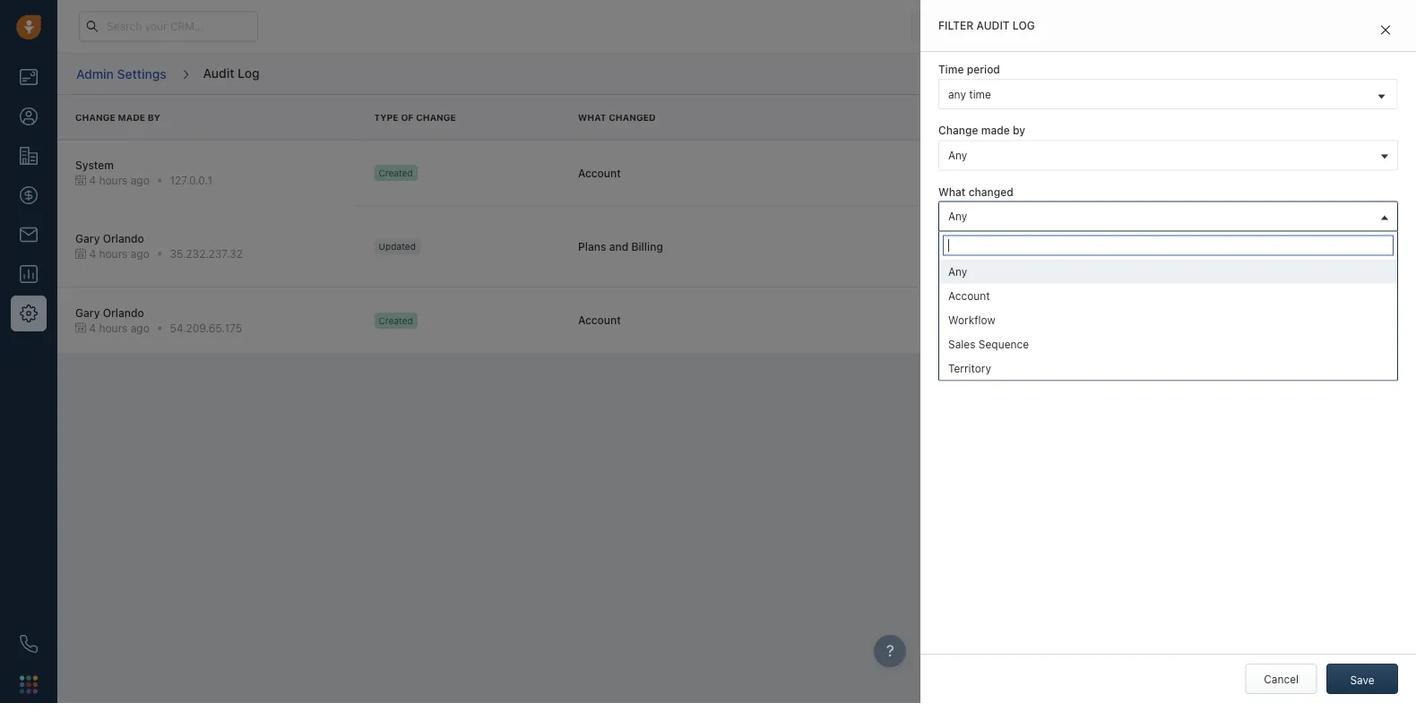 Task type: locate. For each thing, give the bounding box(es) containing it.
change for change made by
[[938, 124, 978, 137]]

2 hours from the top
[[99, 248, 128, 261]]

0 horizontal spatial changed
[[609, 112, 656, 122]]

1 ago from the top
[[131, 174, 149, 187]]

sales right the
[[1157, 155, 1184, 168]]

any for any dropdown button
[[948, 210, 967, 222]]

phone image
[[20, 635, 38, 653]]

ago left "54.209.65.175"
[[131, 322, 149, 334]]

1 vertical spatial account
[[948, 289, 990, 302]]

0 horizontal spatial sales
[[948, 338, 976, 350]]

annual
[[1214, 252, 1249, 264]]

change left made
[[75, 112, 115, 122]]

change right of
[[416, 112, 456, 122]]

0 vertical spatial added
[[1019, 221, 1052, 234]]

1 horizontal spatial what
[[938, 185, 966, 198]]

account for 54.209.65.175
[[578, 314, 621, 327]]

territory option
[[939, 356, 1397, 380]]

account up workflow
[[948, 289, 990, 302]]

monthly
[[1157, 252, 1198, 264]]

1 vertical spatial added
[[1019, 237, 1052, 249]]

change made by
[[75, 112, 160, 122]]

gary
[[75, 233, 100, 245], [75, 306, 100, 319]]

1 horizontal spatial audit
[[976, 19, 1010, 32]]

billing
[[1068, 252, 1098, 264]]

21
[[1008, 20, 1019, 32]]

audit
[[976, 19, 1010, 32], [203, 65, 234, 80]]

4 hours ago down system
[[89, 174, 149, 187]]

ago for 35.232.237.32
[[131, 248, 149, 261]]

2 vertical spatial account
[[578, 314, 621, 327]]

1 vertical spatial ago
[[131, 248, 149, 261]]

any down what changed
[[948, 210, 967, 222]]

0 vertical spatial gary
[[75, 233, 100, 245]]

change for change made by
[[75, 112, 115, 122]]

4 hours ago for 127.0.0.1
[[89, 174, 149, 187]]

of
[[401, 112, 414, 122]]

save
[[1350, 674, 1375, 687]]

usd
[[1169, 237, 1191, 249]]

account inside 'option'
[[948, 289, 990, 302]]

created
[[1019, 155, 1060, 168], [379, 168, 413, 178], [379, 315, 413, 326]]

0 vertical spatial 4
[[89, 174, 96, 187]]

cancel button
[[1245, 664, 1317, 695]]

hours for 127.0.0.1
[[99, 174, 128, 187]]

your
[[926, 20, 948, 32]]

35.232.237.32
[[170, 248, 243, 261]]

any time link
[[939, 80, 1397, 109]]

1 4 from the top
[[89, 174, 96, 187]]

2 gary from the top
[[75, 306, 100, 319]]

system
[[75, 159, 114, 171]]

currency
[[1121, 237, 1166, 249]]

any up workflow
[[948, 265, 967, 278]]

0 vertical spatial 4 hours ago
[[89, 174, 149, 187]]

filter for filter
[[1357, 68, 1383, 80]]

100
[[1167, 221, 1185, 234]]

1 orlando from the top
[[103, 233, 144, 245]]

filter inside filter 'button'
[[1357, 68, 1383, 80]]

orlando
[[103, 233, 144, 245], [103, 306, 144, 319]]

account for 127.0.0.1
[[578, 167, 621, 179]]

updated
[[379, 242, 416, 252]]

2 orlando from the top
[[103, 306, 144, 319]]

1 vertical spatial gary
[[75, 306, 100, 319]]

2 vertical spatial any
[[948, 265, 967, 278]]

0 vertical spatial what
[[578, 112, 606, 122]]

any down "change made by"
[[948, 149, 967, 161]]

any inside dropdown button
[[948, 210, 967, 222]]

1 vertical spatial hours
[[99, 248, 128, 261]]

Search your CRM... text field
[[79, 11, 258, 42]]

1 vertical spatial log
[[238, 65, 260, 80]]

created for 127.0.0.1
[[379, 168, 413, 178]]

0 vertical spatial changed
[[609, 112, 656, 122]]

subscription
[[1055, 237, 1118, 249]]

changed inside added total number of users 100 added subscription currency usd changed billing cycle from monthly to annual
[[1019, 252, 1065, 264]]

1 horizontal spatial log
[[1013, 19, 1035, 32]]

1 vertical spatial 4
[[89, 248, 96, 261]]

account down plans
[[578, 314, 621, 327]]

admin settings
[[76, 66, 166, 81]]

filter for filter audit log
[[938, 19, 974, 32]]

to
[[1201, 252, 1211, 264]]

log
[[1013, 19, 1035, 32], [238, 65, 260, 80]]

1 horizontal spatial filter
[[1357, 68, 1383, 80]]

enterprise
[[1187, 155, 1239, 168]]

2 4 hours ago from the top
[[89, 248, 149, 261]]

what
[[578, 112, 606, 122], [938, 185, 966, 198]]

gary orlando
[[75, 233, 144, 245], [75, 306, 144, 319]]

settings
[[117, 66, 166, 81]]

0 horizontal spatial what
[[578, 112, 606, 122]]

0 horizontal spatial change
[[75, 112, 115, 122]]

4 hours ago for 54.209.65.175
[[89, 322, 149, 334]]

0 vertical spatial hours
[[99, 174, 128, 187]]

1 hours from the top
[[99, 174, 128, 187]]

ago
[[131, 174, 149, 187], [131, 248, 149, 261], [131, 322, 149, 334]]

added left subscription
[[1019, 237, 1052, 249]]

ago left 127.0.0.1
[[131, 174, 149, 187]]

phone element
[[11, 626, 47, 662]]

4 hours ago
[[89, 174, 149, 187], [89, 248, 149, 261], [89, 322, 149, 334]]

any
[[948, 149, 967, 161], [948, 210, 967, 222], [948, 265, 967, 278]]

3 4 hours ago from the top
[[89, 322, 149, 334]]

1 vertical spatial any
[[948, 210, 967, 222]]

2 horizontal spatial change
[[938, 124, 978, 137]]

0 vertical spatial audit
[[976, 19, 1010, 32]]

sales sequence option
[[939, 332, 1397, 356]]

save button
[[1326, 664, 1398, 695]]

added total number of users 100 added subscription currency usd changed billing cycle from monthly to annual
[[1019, 221, 1249, 264]]

1 gary from the top
[[75, 233, 100, 245]]

by
[[148, 112, 160, 122]]

sales up territory
[[948, 338, 976, 350]]

change
[[75, 112, 115, 122], [416, 112, 456, 122], [938, 124, 978, 137]]

admin settings link
[[75, 60, 167, 88]]

for
[[1270, 155, 1284, 168]]

2 any from the top
[[948, 210, 967, 222]]

change down 'any'
[[938, 124, 978, 137]]

1 vertical spatial gary orlando
[[75, 306, 144, 319]]

0 vertical spatial account
[[578, 167, 621, 179]]

2 vertical spatial 4 hours ago
[[89, 322, 149, 334]]

list box
[[939, 259, 1397, 380]]

time period
[[938, 63, 1000, 76]]

1 vertical spatial what
[[938, 185, 966, 198]]

0 vertical spatial sales
[[1157, 155, 1184, 168]]

0 horizontal spatial audit
[[203, 65, 234, 80]]

added left 'total'
[[1019, 221, 1052, 234]]

1 vertical spatial changed
[[1019, 252, 1065, 264]]

dialog
[[920, 0, 1416, 704]]

what changed
[[578, 112, 656, 122]]

3 any from the top
[[948, 265, 967, 278]]

3 ago from the top
[[131, 322, 149, 334]]

0 vertical spatial filter
[[938, 19, 974, 32]]

1 vertical spatial orlando
[[103, 306, 144, 319]]

freshworks switcher image
[[20, 676, 38, 694]]

hours
[[99, 174, 128, 187], [99, 248, 128, 261], [99, 322, 128, 334]]

0 vertical spatial log
[[1013, 19, 1035, 32]]

cancel
[[1264, 673, 1299, 686]]

4
[[89, 174, 96, 187], [89, 248, 96, 261], [89, 322, 96, 334]]

4 for 54.209.65.175
[[89, 322, 96, 334]]

changed
[[609, 112, 656, 122], [1019, 252, 1065, 264]]

account down what changed
[[578, 167, 621, 179]]

1 horizontal spatial changed
[[1019, 252, 1065, 264]]

2 4 from the top
[[89, 248, 96, 261]]

1 gary orlando from the top
[[75, 233, 144, 245]]

3 4 from the top
[[89, 322, 96, 334]]

ago for 127.0.0.1
[[131, 174, 149, 187]]

54.209.65.175
[[170, 322, 242, 334]]

created down the updated
[[379, 315, 413, 326]]

0 vertical spatial orlando
[[103, 233, 144, 245]]

filter button
[[1326, 59, 1398, 89]]

0 vertical spatial gary orlando
[[75, 233, 144, 245]]

gary for 54.209.65.175
[[75, 306, 100, 319]]

1 4 hours ago from the top
[[89, 174, 149, 187]]

what changed
[[938, 185, 1013, 198]]

trial
[[950, 20, 968, 32]]

0 horizontal spatial log
[[238, 65, 260, 80]]

4 hours ago left "54.209.65.175"
[[89, 322, 149, 334]]

created left the 'an'
[[1019, 155, 1060, 168]]

1 vertical spatial 4 hours ago
[[89, 248, 149, 261]]

an
[[1063, 155, 1075, 168]]

added
[[1019, 221, 1052, 234], [1019, 237, 1052, 249]]

in
[[997, 20, 1005, 32]]

4 hours ago left 35.232.237.32
[[89, 248, 149, 261]]

1 any from the top
[[948, 149, 967, 161]]

2 vertical spatial hours
[[99, 322, 128, 334]]

1 horizontal spatial sales
[[1157, 155, 1184, 168]]

0 horizontal spatial filter
[[938, 19, 974, 32]]

and
[[609, 240, 628, 253]]

list box containing any
[[939, 259, 1397, 380]]

2 gary orlando from the top
[[75, 306, 144, 319]]

the
[[1137, 155, 1154, 168]]

number
[[1081, 221, 1120, 234]]

created down type
[[379, 168, 413, 178]]

2 vertical spatial ago
[[131, 322, 149, 334]]

0 vertical spatial any
[[948, 149, 967, 161]]

hours for 54.209.65.175
[[99, 322, 128, 334]]

gary orlando for 54.209.65.175
[[75, 306, 144, 319]]

None search field
[[943, 235, 1394, 256]]

sales
[[1157, 155, 1184, 168], [948, 338, 976, 350]]

ago left 35.232.237.32
[[131, 248, 149, 261]]

any inside button
[[948, 149, 967, 161]]

1 vertical spatial sales
[[948, 338, 976, 350]]

2 ago from the top
[[131, 248, 149, 261]]

filter
[[938, 19, 974, 32], [1357, 68, 1383, 80]]

workflow
[[948, 314, 996, 326]]

account
[[578, 167, 621, 179], [948, 289, 990, 302], [578, 314, 621, 327]]

1 vertical spatial filter
[[1357, 68, 1383, 80]]

gary orlando for 35.232.237.32
[[75, 233, 144, 245]]

0 vertical spatial ago
[[131, 174, 149, 187]]

3 hours from the top
[[99, 322, 128, 334]]

orlando for 54.209.65.175
[[103, 306, 144, 319]]

billing
[[631, 240, 663, 253]]

4 hours ago for 35.232.237.32
[[89, 248, 149, 261]]

2 vertical spatial 4
[[89, 322, 96, 334]]



Task type: describe. For each thing, give the bounding box(es) containing it.
dialog containing filter audit log
[[920, 0, 1416, 704]]

what for what changed
[[578, 112, 606, 122]]

any option
[[939, 259, 1397, 284]]

gary for 35.232.237.32
[[75, 233, 100, 245]]

created for 54.209.65.175
[[379, 315, 413, 326]]

1 vertical spatial audit
[[203, 65, 234, 80]]

sales inside 'created an account on the sales enterprise plan, for orlandogary85@gmail.com'
[[1157, 155, 1184, 168]]

type of change
[[374, 112, 456, 122]]

time
[[969, 88, 991, 101]]

1 horizontal spatial change
[[416, 112, 456, 122]]

users
[[1136, 221, 1164, 234]]

workflow option
[[939, 308, 1397, 332]]

audit log
[[203, 65, 260, 80]]

plan,
[[1242, 155, 1267, 168]]

any time
[[948, 88, 991, 101]]

any
[[948, 88, 966, 101]]

plans and billing
[[578, 240, 663, 253]]

your trial ends in 21 days
[[926, 20, 1043, 32]]

admin
[[76, 66, 114, 81]]

type
[[374, 112, 399, 122]]

sequence
[[979, 338, 1029, 350]]

4 for 127.0.0.1
[[89, 174, 96, 187]]

2 added from the top
[[1019, 237, 1052, 249]]

any button
[[938, 140, 1398, 171]]

on
[[1122, 155, 1134, 168]]

what for what changed
[[938, 185, 966, 198]]

period
[[967, 63, 1000, 76]]

territory
[[948, 362, 991, 375]]

orlando for 35.232.237.32
[[103, 233, 144, 245]]

changed
[[969, 185, 1013, 198]]

account
[[1078, 155, 1119, 168]]

from
[[1131, 252, 1154, 264]]

any button
[[938, 201, 1398, 232]]

change made by
[[938, 124, 1025, 137]]

created inside 'created an account on the sales enterprise plan, for orlandogary85@gmail.com'
[[1019, 155, 1060, 168]]

any for any button
[[948, 149, 967, 161]]

total
[[1055, 221, 1078, 234]]

plans
[[578, 240, 606, 253]]

days
[[1022, 20, 1043, 32]]

4 for 35.232.237.32
[[89, 248, 96, 261]]

time
[[938, 63, 964, 76]]

made
[[981, 124, 1010, 137]]

1 added from the top
[[1019, 221, 1052, 234]]

made
[[118, 112, 145, 122]]

127.0.0.1
[[170, 174, 212, 187]]

any inside option
[[948, 265, 967, 278]]

of
[[1123, 221, 1133, 234]]

ends
[[971, 20, 994, 32]]

sales inside option
[[948, 338, 976, 350]]

orlandogary85@gmail.com
[[1019, 170, 1156, 183]]

ago for 54.209.65.175
[[131, 322, 149, 334]]

filter audit log
[[938, 19, 1035, 32]]

by
[[1013, 124, 1025, 137]]

created an account on the sales enterprise plan, for orlandogary85@gmail.com
[[1019, 155, 1284, 183]]

hours for 35.232.237.32
[[99, 248, 128, 261]]

account option
[[939, 284, 1397, 308]]

sales sequence
[[948, 338, 1029, 350]]

cycle
[[1101, 252, 1128, 264]]



Task type: vqa. For each thing, say whether or not it's contained in the screenshot.
"19266529503"
no



